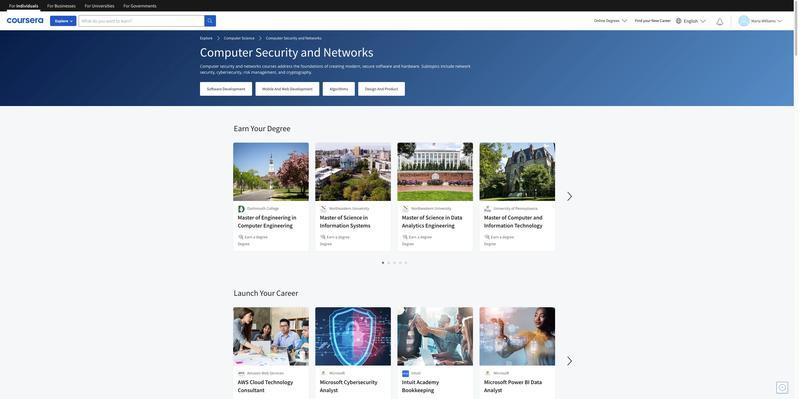 Task type: vqa. For each thing, say whether or not it's contained in the screenshot.
de
no



Task type: describe. For each thing, give the bounding box(es) containing it.
university of pennsylvania
[[494, 206, 538, 211]]

microsoft image for microsoft power bi data analyst
[[485, 371, 492, 378]]

degree for master of computer and information technology
[[485, 242, 496, 247]]

science for master of science in data analytics engineering
[[426, 214, 445, 221]]

williams
[[762, 18, 776, 23]]

intuit image
[[402, 371, 410, 378]]

the
[[294, 64, 300, 69]]

analyst inside microsoft power bi data analyst
[[485, 387, 503, 394]]

university for information
[[353, 206, 369, 211]]

design and product
[[365, 86, 398, 92]]

systems
[[350, 222, 371, 229]]

explore button
[[50, 16, 76, 26]]

master of computer and information technology
[[485, 214, 543, 229]]

hardware.
[[402, 64, 421, 69]]

earn a degree for technology
[[491, 235, 514, 240]]

1 horizontal spatial networks
[[324, 44, 374, 60]]

for individuals
[[9, 3, 38, 9]]

cryptography.
[[287, 70, 313, 75]]

software
[[207, 86, 222, 92]]

your for earn
[[251, 123, 266, 134]]

software
[[376, 64, 392, 69]]

english button
[[674, 11, 709, 30]]

microsoft inside microsoft power bi data analyst
[[485, 379, 507, 386]]

foundations
[[301, 64, 324, 69]]

mobile and web development
[[263, 86, 313, 92]]

engineering inside master of science in data analytics engineering
[[426, 222, 455, 229]]

intuit academy bookkeeping
[[402, 379, 439, 394]]

find your new career
[[636, 18, 671, 23]]

3 button
[[392, 260, 398, 266]]

for for governments
[[124, 3, 130, 9]]

and inside 'master of computer and information technology'
[[534, 214, 543, 221]]

universities
[[92, 3, 114, 9]]

courses
[[262, 64, 277, 69]]

amazon web services image
[[238, 371, 245, 378]]

a for technology
[[500, 235, 502, 240]]

microsoft image for microsoft cybersecurity analyst
[[320, 371, 327, 378]]

in for master of science in information systems
[[363, 214, 368, 221]]

online
[[595, 18, 606, 23]]

coursera image
[[7, 16, 43, 25]]

and right mobile
[[275, 86, 281, 92]]

aws
[[238, 379, 249, 386]]

computer inside 'master of computer and information technology'
[[508, 214, 533, 221]]

master of engineering in computer engineering
[[238, 214, 297, 229]]

earn for master of computer and information technology
[[491, 235, 499, 240]]

2 development from the left
[[290, 86, 313, 92]]

find
[[636, 18, 643, 23]]

4
[[400, 260, 402, 266]]

degree for technology
[[503, 235, 514, 240]]

aws cloud technology consultant
[[238, 379, 293, 394]]

maria
[[752, 18, 761, 23]]

individuals
[[16, 3, 38, 9]]

of for technology
[[502, 214, 507, 221]]

degree for systems
[[338, 235, 350, 240]]

academy
[[417, 379, 439, 386]]

management,
[[251, 70, 277, 75]]

mobile and web development link
[[256, 82, 320, 96]]

address
[[278, 64, 293, 69]]

computer inside computer security and networks courses address the foundations of creating modern, secure software and hardware. subtopics include network security, cybersecurity, risk management, and cryptography.
[[200, 64, 219, 69]]

creating
[[329, 64, 345, 69]]

computer science
[[224, 36, 255, 41]]

mobile
[[263, 86, 274, 92]]

master for master of computer and information technology
[[485, 214, 501, 221]]

subtopics
[[422, 64, 440, 69]]

degree for master of science in data analytics engineering
[[402, 242, 414, 247]]

microsoft cybersecurity analyst
[[320, 379, 378, 394]]

and down address
[[278, 70, 286, 75]]

earn a degree for engineering
[[245, 235, 268, 240]]

and right software
[[393, 64, 401, 69]]

chevron down image
[[22, 9, 26, 13]]

data inside master of science in data analytics engineering
[[451, 214, 463, 221]]

of for engineering
[[256, 214, 260, 221]]

dartmouth
[[247, 206, 266, 211]]

show notifications image
[[717, 19, 724, 25]]

dartmouth college image
[[238, 206, 245, 213]]

cybersecurity
[[344, 379, 378, 386]]

dartmouth college
[[247, 206, 279, 211]]

help center image
[[780, 385, 786, 392]]

next slide image
[[563, 190, 577, 204]]

earn for master of science in information systems
[[327, 235, 335, 240]]

governments
[[131, 3, 157, 9]]

northeastern for systems
[[330, 206, 352, 211]]

algorithms
[[330, 86, 348, 92]]

1 button
[[381, 260, 386, 266]]

bi
[[525, 379, 530, 386]]

earn your degree carousel element
[[231, 106, 799, 271]]

businesses
[[55, 3, 76, 9]]

power
[[509, 379, 524, 386]]

computer security and networks courses address the foundations of creating modern, secure software and hardware. subtopics include network security, cybersecurity, risk management, and cryptography.
[[200, 64, 471, 75]]

for governments
[[124, 3, 157, 9]]

maria williams button
[[731, 15, 783, 26]]

college
[[267, 206, 279, 211]]

list inside "earn your degree carousel" "element"
[[234, 260, 556, 266]]

software development
[[207, 86, 245, 92]]

intuit for intuit academy bookkeeping
[[402, 379, 416, 386]]

banner navigation
[[5, 0, 161, 16]]

analytics
[[402, 222, 425, 229]]

online degrees button
[[590, 14, 633, 27]]

1
[[382, 260, 385, 266]]

earn a degree for systems
[[327, 235, 350, 240]]

new
[[652, 18, 660, 23]]

and up foundations
[[301, 44, 321, 60]]

computer science link
[[224, 35, 255, 42]]

in for master of science in data analytics engineering
[[446, 214, 450, 221]]

master of science in information systems
[[320, 214, 371, 229]]

career inside find your new career link
[[660, 18, 671, 23]]

information for computer
[[485, 222, 514, 229]]

0 vertical spatial computer security and networks
[[266, 36, 322, 41]]

degree for engineering
[[256, 235, 268, 240]]



Task type: locate. For each thing, give the bounding box(es) containing it.
4 for from the left
[[124, 3, 130, 9]]

northeastern university for systems
[[330, 206, 369, 211]]

and up cybersecurity,
[[236, 64, 243, 69]]

in inside 'master of science in information systems'
[[363, 214, 368, 221]]

1 vertical spatial intuit
[[402, 379, 416, 386]]

of inside master of science in data analytics engineering
[[420, 214, 425, 221]]

microsoft power bi data analyst
[[485, 379, 542, 394]]

web
[[282, 86, 289, 92], [262, 371, 269, 376]]

None search field
[[79, 15, 216, 26]]

risk
[[244, 70, 250, 75]]

1 vertical spatial computer security and networks
[[200, 44, 374, 60]]

for left the individuals
[[9, 3, 15, 9]]

a down 'master of science in information systems'
[[336, 235, 338, 240]]

1 northeastern university from the left
[[330, 206, 369, 211]]

find your new career link
[[633, 17, 674, 24]]

2 horizontal spatial university
[[494, 206, 511, 211]]

2 in from the left
[[363, 214, 368, 221]]

0 vertical spatial networks
[[306, 36, 322, 41]]

1 horizontal spatial career
[[660, 18, 671, 23]]

0 horizontal spatial university
[[353, 206, 369, 211]]

engineering
[[262, 214, 291, 221], [264, 222, 293, 229], [426, 222, 455, 229]]

northeastern university image up analytics
[[402, 206, 410, 213]]

in inside master of science in data analytics engineering
[[446, 214, 450, 221]]

microsoft image up microsoft power bi data analyst
[[485, 371, 492, 378]]

intuit right intuit icon
[[412, 371, 421, 376]]

for universities
[[85, 3, 114, 9]]

1 vertical spatial technology
[[265, 379, 293, 386]]

cybersecurity,
[[217, 70, 243, 75]]

2 horizontal spatial science
[[426, 214, 445, 221]]

1 a from the left
[[253, 235, 255, 240]]

1 horizontal spatial web
[[282, 86, 289, 92]]

0 horizontal spatial science
[[242, 36, 255, 41]]

secure
[[363, 64, 375, 69]]

bookkeeping
[[402, 387, 434, 394]]

career inside launch your career carousel element
[[277, 288, 298, 299]]

4 degree from the left
[[503, 235, 514, 240]]

of inside 'master of computer and information technology'
[[502, 214, 507, 221]]

network
[[456, 64, 471, 69]]

science inside master of science in data analytics engineering
[[426, 214, 445, 221]]

0 vertical spatial data
[[451, 214, 463, 221]]

university of pennsylvania image
[[485, 206, 492, 213]]

0 horizontal spatial analyst
[[320, 387, 338, 394]]

information inside 'master of science in information systems'
[[320, 222, 349, 229]]

maria williams
[[752, 18, 776, 23]]

launch your career
[[234, 288, 298, 299]]

for
[[9, 3, 15, 9], [47, 3, 54, 9], [85, 3, 91, 9], [124, 3, 130, 9]]

in
[[292, 214, 297, 221], [363, 214, 368, 221], [446, 214, 450, 221]]

design and product link
[[359, 82, 405, 96]]

northeastern university image for master of science in information systems
[[320, 206, 327, 213]]

1 horizontal spatial explore
[[200, 36, 213, 41]]

0 vertical spatial web
[[282, 86, 289, 92]]

earn a degree down analytics
[[409, 235, 432, 240]]

0 horizontal spatial career
[[277, 288, 298, 299]]

and
[[298, 36, 305, 41], [301, 44, 321, 60], [236, 64, 243, 69], [393, 64, 401, 69], [278, 70, 286, 75], [275, 86, 281, 92], [378, 86, 384, 92], [534, 214, 543, 221]]

degree down master of science in data analytics engineering
[[421, 235, 432, 240]]

analyst inside microsoft cybersecurity analyst
[[320, 387, 338, 394]]

2 northeastern university from the left
[[412, 206, 452, 211]]

1 northeastern from the left
[[330, 206, 352, 211]]

degree down 'master of science in information systems'
[[338, 235, 350, 240]]

2 for from the left
[[47, 3, 54, 9]]

0 horizontal spatial explore
[[55, 18, 68, 23]]

development down cybersecurity,
[[223, 86, 245, 92]]

northeastern for analytics
[[412, 206, 434, 211]]

1 microsoft image from the left
[[320, 371, 327, 378]]

2 microsoft image from the left
[[485, 371, 492, 378]]

4 earn a degree from the left
[[491, 235, 514, 240]]

2 button
[[386, 260, 392, 266]]

university up master of science in data analytics engineering
[[435, 206, 452, 211]]

3 for from the left
[[85, 3, 91, 9]]

4 a from the left
[[500, 235, 502, 240]]

0 vertical spatial security
[[284, 36, 298, 41]]

consultant
[[238, 387, 265, 394]]

degree down master of engineering in computer engineering
[[256, 235, 268, 240]]

in inside master of engineering in computer engineering
[[292, 214, 297, 221]]

intuit for intuit
[[412, 371, 421, 376]]

1 degree from the left
[[256, 235, 268, 240]]

explore link
[[200, 35, 213, 42]]

2 northeastern university image from the left
[[402, 206, 410, 213]]

your inside "element"
[[251, 123, 266, 134]]

launch
[[234, 288, 259, 299]]

0 horizontal spatial microsoft image
[[320, 371, 327, 378]]

explore inside popup button
[[55, 18, 68, 23]]

0 vertical spatial explore
[[55, 18, 68, 23]]

northeastern university
[[330, 206, 369, 211], [412, 206, 452, 211]]

master inside master of science in data analytics engineering
[[402, 214, 419, 221]]

information down university of pennsylvania image
[[485, 222, 514, 229]]

1 horizontal spatial technology
[[515, 222, 543, 229]]

earn a degree down 'master of computer and information technology'
[[491, 235, 514, 240]]

services
[[270, 371, 284, 376]]

and up the
[[298, 36, 305, 41]]

a
[[253, 235, 255, 240], [336, 235, 338, 240], [418, 235, 420, 240], [500, 235, 502, 240]]

1 earn a degree from the left
[[245, 235, 268, 240]]

in for master of engineering in computer engineering
[[292, 214, 297, 221]]

0 vertical spatial your
[[251, 123, 266, 134]]

1 vertical spatial data
[[531, 379, 542, 386]]

1 vertical spatial explore
[[200, 36, 213, 41]]

northeastern
[[330, 206, 352, 211], [412, 206, 434, 211]]

4 button
[[398, 260, 404, 266]]

1 development from the left
[[223, 86, 245, 92]]

earn a degree for analytics
[[409, 235, 432, 240]]

a for systems
[[336, 235, 338, 240]]

include
[[441, 64, 455, 69]]

information
[[320, 222, 349, 229], [485, 222, 514, 229]]

cloud
[[250, 379, 264, 386]]

english
[[685, 18, 699, 24]]

of inside computer security and networks courses address the foundations of creating modern, secure software and hardware. subtopics include network security, cybersecurity, risk management, and cryptography.
[[325, 64, 328, 69]]

web right amazon
[[262, 371, 269, 376]]

of for systems
[[338, 214, 343, 221]]

list containing 1
[[234, 260, 556, 266]]

your for launch
[[260, 288, 275, 299]]

a for analytics
[[418, 235, 420, 240]]

university
[[353, 206, 369, 211], [435, 206, 452, 211], [494, 206, 511, 211]]

amazon
[[247, 371, 261, 376]]

software development link
[[200, 82, 252, 96]]

earn a degree
[[245, 235, 268, 240], [327, 235, 350, 240], [409, 235, 432, 240], [491, 235, 514, 240]]

2 university from the left
[[435, 206, 452, 211]]

technology inside aws cloud technology consultant
[[265, 379, 293, 386]]

3 in from the left
[[446, 214, 450, 221]]

web inside launch your career carousel element
[[262, 371, 269, 376]]

for for individuals
[[9, 3, 15, 9]]

1 horizontal spatial data
[[531, 379, 542, 386]]

3 degree from the left
[[421, 235, 432, 240]]

4 master from the left
[[485, 214, 501, 221]]

0 horizontal spatial information
[[320, 222, 349, 229]]

amazon web services
[[247, 371, 284, 376]]

for left businesses
[[47, 3, 54, 9]]

northeastern university for analytics
[[412, 206, 452, 211]]

northeastern university image for master of science in data analytics engineering
[[402, 206, 410, 213]]

What do you want to learn? text field
[[79, 15, 205, 26]]

1 horizontal spatial information
[[485, 222, 514, 229]]

information inside 'master of computer and information technology'
[[485, 222, 514, 229]]

1 vertical spatial networks
[[324, 44, 374, 60]]

next slide image
[[563, 355, 577, 369]]

1 horizontal spatial northeastern university image
[[402, 206, 410, 213]]

master inside master of engineering in computer engineering
[[238, 214, 254, 221]]

1 horizontal spatial university
[[435, 206, 452, 211]]

computer security and networks
[[266, 36, 322, 41], [200, 44, 374, 60]]

university right university of pennsylvania image
[[494, 206, 511, 211]]

launch your career carousel element
[[231, 271, 799, 400]]

networks up foundations
[[306, 36, 322, 41]]

microsoft image
[[320, 371, 327, 378], [485, 371, 492, 378]]

northeastern university image up 'master of science in information systems'
[[320, 206, 327, 213]]

0 horizontal spatial development
[[223, 86, 245, 92]]

5
[[405, 260, 408, 266]]

for for universities
[[85, 3, 91, 9]]

1 horizontal spatial development
[[290, 86, 313, 92]]

of inside master of engineering in computer engineering
[[256, 214, 260, 221]]

development down cryptography.
[[290, 86, 313, 92]]

master inside 'master of science in information systems'
[[320, 214, 337, 221]]

of inside 'master of science in information systems'
[[338, 214, 343, 221]]

earn
[[234, 123, 249, 134], [245, 235, 253, 240], [327, 235, 335, 240], [409, 235, 417, 240], [491, 235, 499, 240]]

degree down 'master of computer and information technology'
[[503, 235, 514, 240]]

2 a from the left
[[336, 235, 338, 240]]

master for master of engineering in computer engineering
[[238, 214, 254, 221]]

3 master from the left
[[402, 214, 419, 221]]

for left governments at the left of page
[[124, 3, 130, 9]]

a down 'master of computer and information technology'
[[500, 235, 502, 240]]

0 horizontal spatial northeastern
[[330, 206, 352, 211]]

1 horizontal spatial microsoft image
[[485, 371, 492, 378]]

master of science in data analytics engineering
[[402, 214, 463, 229]]

3 university from the left
[[494, 206, 511, 211]]

product
[[385, 86, 398, 92]]

information for science
[[320, 222, 349, 229]]

2 master from the left
[[320, 214, 337, 221]]

networks
[[244, 64, 261, 69]]

1 in from the left
[[292, 214, 297, 221]]

0 horizontal spatial in
[[292, 214, 297, 221]]

degree for analytics
[[421, 235, 432, 240]]

of
[[325, 64, 328, 69], [512, 206, 515, 211], [256, 214, 260, 221], [338, 214, 343, 221], [420, 214, 425, 221], [502, 214, 507, 221]]

design
[[365, 86, 377, 92]]

information left systems
[[320, 222, 349, 229]]

1 vertical spatial career
[[277, 288, 298, 299]]

1 vertical spatial security
[[255, 44, 298, 60]]

microsoft inside microsoft cybersecurity analyst
[[320, 379, 343, 386]]

northeastern university up 'master of science in information systems'
[[330, 206, 369, 211]]

list
[[234, 260, 556, 266]]

for left universities
[[85, 3, 91, 9]]

technology down services
[[265, 379, 293, 386]]

computer security and networks up address
[[200, 44, 374, 60]]

development
[[223, 86, 245, 92], [290, 86, 313, 92]]

a down analytics
[[418, 235, 420, 240]]

algorithms link
[[323, 82, 355, 96]]

1 master from the left
[[238, 214, 254, 221]]

your
[[644, 18, 651, 23]]

3
[[394, 260, 396, 266]]

intuit inside intuit academy bookkeeping
[[402, 379, 416, 386]]

degree for master of engineering in computer engineering
[[238, 242, 250, 247]]

science inside 'master of science in information systems'
[[344, 214, 362, 221]]

2
[[388, 260, 391, 266]]

1 vertical spatial your
[[260, 288, 275, 299]]

microsoft image up microsoft cybersecurity analyst
[[320, 371, 327, 378]]

1 horizontal spatial in
[[363, 214, 368, 221]]

and right design at the left top of the page
[[378, 86, 384, 92]]

a for engineering
[[253, 235, 255, 240]]

for for businesses
[[47, 3, 54, 9]]

northeastern university up master of science in data analytics engineering
[[412, 206, 452, 211]]

for businesses
[[47, 3, 76, 9]]

1 information from the left
[[320, 222, 349, 229]]

1 university from the left
[[353, 206, 369, 211]]

security
[[284, 36, 298, 41], [255, 44, 298, 60]]

earn a degree down master of engineering in computer engineering
[[245, 235, 268, 240]]

0 vertical spatial intuit
[[412, 371, 421, 376]]

earn a degree down 'master of science in information systems'
[[327, 235, 350, 240]]

1 for from the left
[[9, 3, 15, 9]]

and down pennsylvania
[[534, 214, 543, 221]]

of for analytics
[[420, 214, 425, 221]]

northeastern up master of science in data analytics engineering
[[412, 206, 434, 211]]

0 horizontal spatial networks
[[306, 36, 322, 41]]

degree
[[256, 235, 268, 240], [338, 235, 350, 240], [421, 235, 432, 240], [503, 235, 514, 240]]

computer inside master of engineering in computer engineering
[[238, 222, 262, 229]]

northeastern university image
[[320, 206, 327, 213], [402, 206, 410, 213]]

1 horizontal spatial northeastern university
[[412, 206, 452, 211]]

degree for master of science in information systems
[[320, 242, 332, 247]]

1 vertical spatial web
[[262, 371, 269, 376]]

2 degree from the left
[[338, 235, 350, 240]]

2 analyst from the left
[[485, 387, 503, 394]]

2 horizontal spatial in
[[446, 214, 450, 221]]

degree
[[267, 123, 291, 134], [238, 242, 250, 247], [320, 242, 332, 247], [402, 242, 414, 247], [485, 242, 496, 247]]

technology down pennsylvania
[[515, 222, 543, 229]]

1 horizontal spatial analyst
[[485, 387, 503, 394]]

0 horizontal spatial northeastern university
[[330, 206, 369, 211]]

0 horizontal spatial northeastern university image
[[320, 206, 327, 213]]

degrees
[[607, 18, 620, 23]]

online degrees
[[595, 18, 620, 23]]

2 earn a degree from the left
[[327, 235, 350, 240]]

2 northeastern from the left
[[412, 206, 434, 211]]

computer
[[224, 36, 241, 41], [266, 36, 283, 41], [200, 44, 253, 60], [200, 64, 219, 69], [508, 214, 533, 221], [238, 222, 262, 229]]

university for data
[[435, 206, 452, 211]]

3 a from the left
[[418, 235, 420, 240]]

intuit down intuit icon
[[402, 379, 416, 386]]

1 horizontal spatial northeastern
[[412, 206, 434, 211]]

1 horizontal spatial science
[[344, 214, 362, 221]]

1 analyst from the left
[[320, 387, 338, 394]]

0 horizontal spatial technology
[[265, 379, 293, 386]]

0 vertical spatial career
[[660, 18, 671, 23]]

master for master of science in information systems
[[320, 214, 337, 221]]

earn for master of engineering in computer engineering
[[245, 235, 253, 240]]

security
[[220, 64, 235, 69]]

web right mobile
[[282, 86, 289, 92]]

computer security and networks up the
[[266, 36, 322, 41]]

pennsylvania
[[516, 206, 538, 211]]

master for master of science in data analytics engineering
[[402, 214, 419, 221]]

technology inside 'master of computer and information technology'
[[515, 222, 543, 229]]

3 earn a degree from the left
[[409, 235, 432, 240]]

earn your degree
[[234, 123, 291, 134]]

5 button
[[404, 260, 409, 266]]

northeastern up 'master of science in information systems'
[[330, 206, 352, 211]]

1 northeastern university image from the left
[[320, 206, 327, 213]]

data
[[451, 214, 463, 221], [531, 379, 542, 386]]

data inside microsoft power bi data analyst
[[531, 379, 542, 386]]

2 information from the left
[[485, 222, 514, 229]]

master inside 'master of computer and information technology'
[[485, 214, 501, 221]]

0 vertical spatial technology
[[515, 222, 543, 229]]

earn for master of science in data analytics engineering
[[409, 235, 417, 240]]

0 horizontal spatial web
[[262, 371, 269, 376]]

networks up modern,
[[324, 44, 374, 60]]

university up systems
[[353, 206, 369, 211]]

a down master of engineering in computer engineering
[[253, 235, 255, 240]]

science for master of science in information systems
[[344, 214, 362, 221]]

0 horizontal spatial data
[[451, 214, 463, 221]]

security,
[[200, 70, 216, 75]]

modern,
[[346, 64, 362, 69]]



